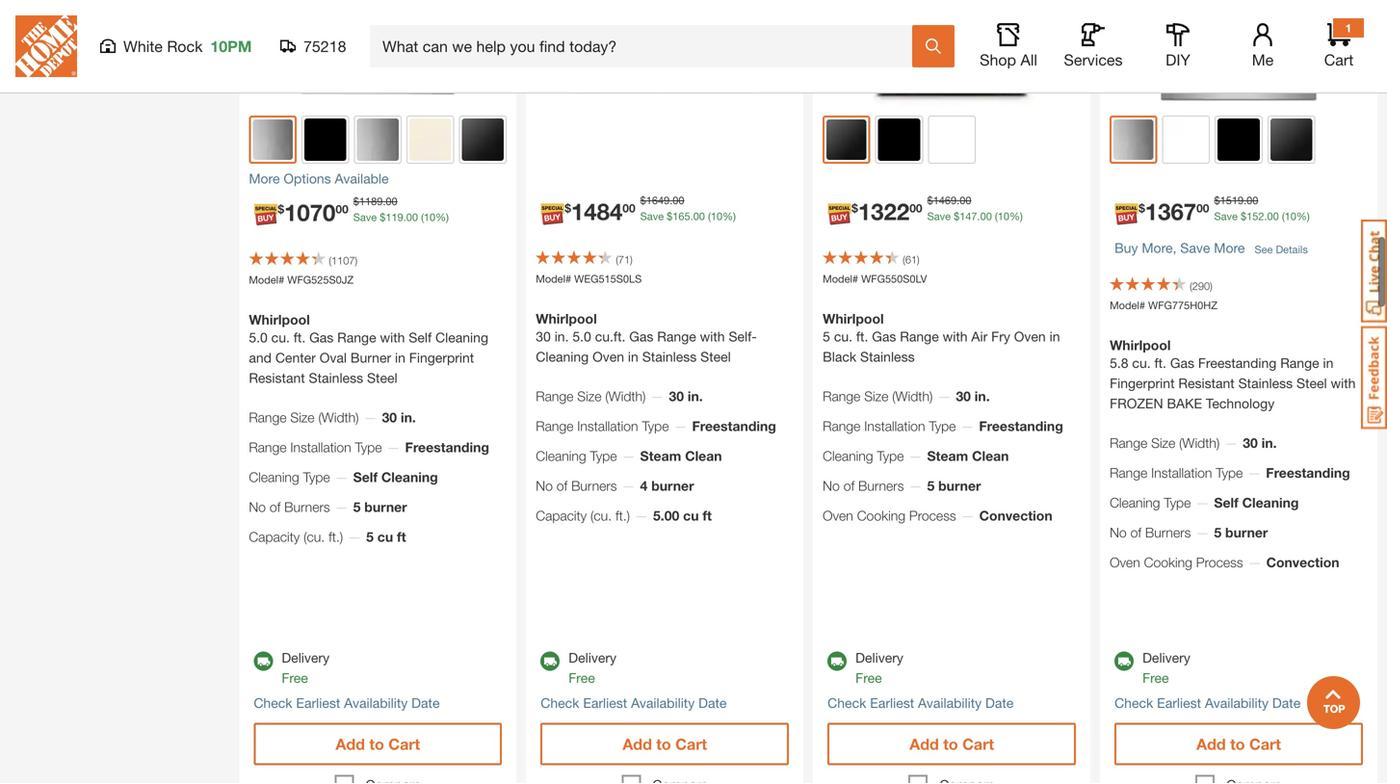 Task type: vqa. For each thing, say whether or not it's contained in the screenshot.
%) in the $ 1469 . 00 SAVE $ 147 . 00 ( 10 %)
yes



Task type: describe. For each thing, give the bounding box(es) containing it.
more options available
[[249, 170, 389, 186]]

size for 1070
[[290, 409, 315, 425]]

3 available shipping image from the left
[[828, 652, 847, 671]]

1 add to cart from the left
[[336, 735, 420, 754]]

00 inside '$ 1484 00'
[[623, 202, 636, 215]]

5 inside whirlpool 5 cu. ft. gas range with air fry oven in black stainless
[[823, 329, 830, 345]]

00 inside the $ 1367 00
[[1197, 202, 1210, 215]]

( 61 )
[[903, 254, 920, 266]]

ft for 5 cu ft
[[397, 529, 406, 545]]

capacity for 5
[[249, 529, 300, 545]]

ft. inside whirlpool 5.8 cu. ft. gas freestanding range in fingerprint resistant stainless steel with frozen bake technology
[[1155, 355, 1167, 371]]

self-
[[729, 329, 757, 345]]

$ down 1469
[[954, 210, 960, 223]]

process for 1322
[[909, 508, 956, 524]]

gas for 5.0 cu. ft. gas range with self cleaning and center oval burner in fingerprint resistant stainless steel
[[309, 329, 334, 345]]

( 1107 )
[[329, 254, 358, 267]]

black image
[[1218, 119, 1260, 161]]

30 for 1070
[[382, 409, 397, 425]]

2 available shipping image from the left
[[541, 652, 560, 671]]

4
[[640, 478, 648, 494]]

10 for 1070
[[424, 211, 436, 223]]

$ 1367 00
[[1139, 198, 1210, 225]]

0 vertical spatial more
[[249, 170, 280, 186]]

$ 1070 00
[[278, 198, 349, 226]]

(cu. for 4 burner
[[591, 508, 612, 524]]

self inside whirlpool 5.0 cu. ft. gas range with self cleaning and center oval burner in fingerprint resistant stainless steel
[[409, 329, 432, 345]]

self for save
[[1214, 495, 1239, 511]]

whirlpool for 30
[[536, 311, 597, 327]]

ft for 5.00 cu ft
[[703, 508, 712, 524]]

fry
[[992, 329, 1011, 345]]

What can we help you find today? search field
[[382, 26, 911, 66]]

see details button
[[1255, 232, 1308, 268]]

2 check earliest availability date from the left
[[541, 695, 727, 711]]

whirlpool 30 in. 5.0 cu.ft. gas range with self- cleaning oven in stainless steel
[[536, 311, 757, 365]]

with inside whirlpool 5.8 cu. ft. gas freestanding range in fingerprint resistant stainless steel with frozen bake technology
[[1331, 375, 1356, 391]]

capacity (cu. ft.) for 5 burner
[[249, 529, 343, 545]]

model# wfg550s0lv
[[823, 273, 927, 285]]

5 for 1322
[[927, 478, 935, 494]]

steam for 4
[[640, 448, 681, 464]]

5.00 cu ft
[[653, 508, 712, 524]]

75218
[[303, 37, 346, 55]]

biscuit image
[[410, 119, 452, 161]]

bake
[[1167, 396, 1202, 412]]

add to cart button for check earliest availability date 'link' for second available shipping image from the left
[[541, 723, 789, 766]]

00 inside $ 1322 00
[[910, 202, 923, 215]]

1
[[1346, 21, 1352, 35]]

details
[[1276, 243, 1308, 256]]

date for check earliest availability date 'link' corresponding to 3rd available shipping image from the right
[[412, 695, 440, 711]]

save for 1070
[[353, 211, 377, 223]]

diy button
[[1147, 23, 1209, 69]]

whirlpool for 5
[[823, 311, 884, 327]]

burner for 1070
[[364, 499, 407, 515]]

no of burners for 1070
[[249, 499, 330, 515]]

75218 button
[[280, 37, 347, 56]]

availability for check earliest availability date 'link' for second available shipping image from the left
[[631, 695, 695, 711]]

$ down 1189
[[380, 211, 386, 223]]

5.0 cu. ft. gas range with self cleaning and center oval burner in fingerprint resistant stainless steel image
[[239, 0, 517, 106]]

feedback link image
[[1361, 326, 1387, 430]]

5 burner for 1070
[[353, 499, 407, 515]]

range installation type up 4
[[536, 418, 669, 434]]

size for 1322
[[864, 389, 889, 404]]

convection for save
[[1267, 555, 1340, 571]]

black
[[823, 349, 857, 365]]

$ 1469 . 00 save $ 147 . 00 ( 10 %)
[[927, 194, 1023, 223]]

technology
[[1206, 396, 1275, 412]]

$ inside the $ 1367 00
[[1139, 202, 1145, 215]]

1469
[[933, 194, 957, 207]]

30 inside whirlpool 30 in. 5.0 cu.ft. gas range with self- cleaning oven in stainless steel
[[536, 329, 551, 345]]

1519
[[1220, 194, 1244, 207]]

cu. inside whirlpool 5.8 cu. ft. gas freestanding range in fingerprint resistant stainless steel with frozen bake technology
[[1132, 355, 1151, 371]]

frozen
[[1110, 396, 1163, 412]]

self for 1070
[[353, 469, 378, 485]]

earliest for second available shipping image from the left
[[583, 695, 627, 711]]

4 check from the left
[[1115, 695, 1154, 711]]

see
[[1255, 243, 1273, 256]]

delivery free for available shipping icon at the bottom
[[1143, 650, 1191, 686]]

of for save
[[1131, 525, 1142, 541]]

center
[[275, 350, 316, 365]]

( up wfg550s0lv
[[903, 254, 905, 266]]

$ right the $ 1367 00
[[1214, 194, 1220, 207]]

30 in. 5.0 cu.ft. gas range with self-cleaning oven in stainless steel image
[[526, 0, 804, 106]]

1189
[[359, 195, 383, 207]]

00 up 119
[[386, 195, 398, 207]]

add to cart button for check earliest availability date 'link' related to 3rd available shipping image from left
[[828, 723, 1076, 766]]

date for check earliest availability date 'link' related to 3rd available shipping image from left
[[986, 695, 1014, 711]]

cleaning type for save
[[1110, 495, 1191, 511]]

shop all button
[[978, 23, 1040, 69]]

%) for 1367
[[1297, 210, 1310, 223]]

$ 1649 . 00 save $ 165 . 00 ( 10 %)
[[640, 194, 736, 223]]

71
[[618, 254, 630, 266]]

$ 1189 . 00 save $ 119 . 00 ( 10 %)
[[353, 195, 449, 223]]

no for 1322
[[823, 478, 840, 494]]

$ right $ 1322 00
[[927, 194, 933, 207]]

to for check earliest availability date 'link' corresponding to 3rd available shipping image from the right
[[369, 735, 384, 754]]

no of burners for 1322
[[823, 478, 904, 494]]

whirlpool 5 cu. ft. gas range with air fry oven in black stainless
[[823, 311, 1060, 365]]

1649
[[646, 194, 670, 207]]

$ inside '$ 1484 00'
[[565, 202, 571, 215]]

5 for 1070
[[353, 499, 361, 515]]

3 delivery from the left
[[856, 650, 904, 666]]

(width) for 1322
[[892, 389, 933, 404]]

$ inside $ 1322 00
[[852, 202, 858, 215]]

availability for check earliest availability date 'link' corresponding to 3rd available shipping image from the right
[[344, 695, 408, 711]]

(cu. for 5 burner
[[304, 529, 325, 545]]

oven inside whirlpool 5 cu. ft. gas range with air fry oven in black stainless
[[1014, 329, 1046, 345]]

air
[[972, 329, 988, 345]]

stainless inside whirlpool 5 cu. ft. gas range with air fry oven in black stainless
[[860, 349, 915, 365]]

290
[[1192, 280, 1210, 293]]

cleaning inside whirlpool 30 in. 5.0 cu.ft. gas range with self- cleaning oven in stainless steel
[[536, 349, 589, 365]]

5 burner for 1322
[[927, 478, 981, 494]]

stainless inside whirlpool 5.8 cu. ft. gas freestanding range in fingerprint resistant stainless steel with frozen bake technology
[[1239, 375, 1293, 391]]

5.0 inside whirlpool 30 in. 5.0 cu.ft. gas range with self- cleaning oven in stainless steel
[[573, 329, 591, 345]]

30 for save
[[1243, 435, 1258, 451]]

model# wfg525s0jz
[[249, 273, 354, 286]]

to for check earliest availability date 'link' for second available shipping image from the left
[[656, 735, 671, 754]]

in. down whirlpool 30 in. 5.0 cu.ft. gas range with self- cleaning oven in stainless steel
[[688, 389, 703, 404]]

and
[[249, 350, 272, 365]]

capacity (cu. ft.) for 4 burner
[[536, 508, 630, 524]]

whirlpool for 5.0
[[249, 312, 310, 327]]

all
[[1021, 51, 1038, 69]]

cu. for 1070
[[271, 329, 290, 345]]

services button
[[1063, 23, 1124, 69]]

black image for second the white image from right
[[878, 119, 920, 161]]

( inside $ 1189 . 00 save $ 119 . 00 ( 10 %)
[[421, 211, 424, 223]]

1 add from the left
[[336, 735, 365, 754]]

30 in. for 1070
[[382, 409, 416, 425]]

10pm
[[210, 37, 252, 55]]

1484
[[571, 198, 623, 225]]

available shipping image
[[1115, 652, 1134, 671]]

range installation type for 1070
[[249, 439, 382, 455]]

check earliest availability date link for 3rd available shipping image from left
[[828, 693, 1014, 714]]

30 in. for 1322
[[956, 389, 990, 404]]

30 for 1322
[[956, 389, 971, 404]]

cu.ft.
[[595, 329, 626, 345]]

$ 1519 . 00 save $ 152 . 00 ( 10 %)
[[1214, 194, 1310, 223]]

rock
[[167, 37, 203, 55]]

3 add to cart from the left
[[910, 735, 994, 754]]

10 for 1484
[[711, 210, 723, 223]]

burners for 1070
[[284, 499, 330, 515]]

shop
[[980, 51, 1016, 69]]

whirlpool 5.8 cu. ft. gas freestanding range in fingerprint resistant stainless steel with frozen bake technology
[[1110, 337, 1356, 412]]

installation for 1070
[[290, 439, 351, 455]]

size for save
[[1151, 435, 1176, 451]]

$ right '$ 1484 00'
[[640, 194, 646, 207]]

model# wfg775h0hz
[[1110, 299, 1218, 312]]

1 available shipping image from the left
[[254, 652, 273, 671]]

whirlpool 5.0 cu. ft. gas range with self cleaning and center oval burner in fingerprint resistant stainless steel
[[249, 312, 488, 386]]

00 inside $ 1070 00
[[336, 202, 349, 216]]

fingerprint inside whirlpool 5.8 cu. ft. gas freestanding range in fingerprint resistant stainless steel with frozen bake technology
[[1110, 375, 1175, 391]]

me
[[1252, 51, 1274, 69]]

services
[[1064, 51, 1123, 69]]

burners for save
[[1145, 525, 1191, 541]]

5.00
[[653, 508, 679, 524]]

$ 1484 00
[[565, 198, 636, 225]]

earliest for 3rd available shipping image from the right
[[296, 695, 340, 711]]

more options available link
[[249, 168, 507, 189]]

1107
[[331, 254, 355, 267]]

buy more, save more see details
[[1115, 240, 1308, 256]]

delivery free for 3rd available shipping image from the right
[[282, 650, 330, 686]]

with inside whirlpool 5.0 cu. ft. gas range with self cleaning and center oval burner in fingerprint resistant stainless steel
[[380, 329, 405, 345]]

options
[[284, 170, 331, 186]]

check earliest availability date link for available shipping icon at the bottom
[[1115, 693, 1301, 714]]

wfg550s0lv
[[861, 273, 927, 285]]

ft. for 1070
[[294, 329, 306, 345]]

weg515s0ls
[[574, 273, 642, 285]]

me button
[[1232, 23, 1294, 69]]

00 up '147'
[[960, 194, 972, 207]]

cleaning type for 1070
[[249, 469, 330, 485]]

30 in. down whirlpool 30 in. 5.0 cu.ft. gas range with self- cleaning oven in stainless steel
[[669, 389, 703, 404]]

3 check earliest availability date from the left
[[828, 695, 1014, 711]]

1 black stainless image from the left
[[462, 119, 504, 161]]

2 check from the left
[[541, 695, 579, 711]]

1 check from the left
[[254, 695, 292, 711]]

165
[[673, 210, 690, 223]]

00 right 165 on the left of page
[[693, 210, 705, 223]]

with inside whirlpool 5 cu. ft. gas range with air fry oven in black stainless
[[943, 329, 968, 345]]

1322
[[858, 198, 910, 225]]

save for 1484
[[640, 210, 664, 223]]



Task type: locate. For each thing, give the bounding box(es) containing it.
add to cart button
[[254, 723, 502, 766], [541, 723, 789, 766], [828, 723, 1076, 766], [1115, 723, 1363, 766]]

resistant up bake
[[1179, 375, 1235, 391]]

resistant inside whirlpool 5.0 cu. ft. gas range with self cleaning and center oval burner in fingerprint resistant stainless steel
[[249, 370, 305, 386]]

steel inside whirlpool 5.8 cu. ft. gas freestanding range in fingerprint resistant stainless steel with frozen bake technology
[[1297, 375, 1327, 391]]

1 horizontal spatial (cu.
[[591, 508, 612, 524]]

0 horizontal spatial ft.)
[[329, 529, 343, 545]]

steel down burner
[[367, 370, 398, 386]]

4 add to cart button from the left
[[1115, 723, 1363, 766]]

0 horizontal spatial oven cooking process
[[823, 508, 956, 524]]

resistant inside whirlpool 5.8 cu. ft. gas freestanding range in fingerprint resistant stainless steel with frozen bake technology
[[1179, 375, 1235, 391]]

whirlpool for 5.8
[[1110, 337, 1171, 353]]

in inside whirlpool 30 in. 5.0 cu.ft. gas range with self- cleaning oven in stainless steel
[[628, 349, 639, 365]]

1 vertical spatial self cleaning
[[1214, 495, 1299, 511]]

0 horizontal spatial capacity (cu. ft.)
[[249, 529, 343, 545]]

1 vertical spatial fingerprint
[[1110, 375, 1175, 391]]

self cleaning
[[353, 469, 438, 485], [1214, 495, 1299, 511]]

4 add from the left
[[1197, 735, 1226, 754]]

in right fry
[[1050, 329, 1060, 345]]

black stainless image
[[827, 120, 867, 160]]

%) inside "$ 1519 . 00 save $ 152 . 00 ( 10 %)"
[[1297, 210, 1310, 223]]

in. for save
[[1262, 435, 1277, 451]]

1 steam from the left
[[640, 448, 681, 464]]

1 horizontal spatial capacity
[[536, 508, 587, 524]]

( up the wfg525s0jz
[[329, 254, 331, 267]]

00 left 1469
[[910, 202, 923, 215]]

1 vertical spatial capacity (cu. ft.)
[[249, 529, 343, 545]]

ft.) left 5 cu ft
[[329, 529, 343, 545]]

save inside "$ 1519 . 00 save $ 152 . 00 ( 10 %)"
[[1214, 210, 1238, 223]]

ft.
[[856, 329, 868, 345], [294, 329, 306, 345], [1155, 355, 1167, 371]]

2 date from the left
[[699, 695, 727, 711]]

( inside "$ 1519 . 00 save $ 152 . 00 ( 10 %)"
[[1282, 210, 1285, 223]]

fingerprint
[[409, 350, 474, 365], [1110, 375, 1175, 391]]

( right '147'
[[995, 210, 998, 223]]

model# for model# wfg525s0jz
[[249, 273, 284, 286]]

to for check earliest availability date 'link' for available shipping icon at the bottom
[[1230, 735, 1245, 754]]

2 black image from the left
[[878, 119, 920, 161]]

1 vertical spatial ft.)
[[329, 529, 343, 545]]

2 10 from the left
[[998, 210, 1010, 223]]

1070
[[284, 198, 336, 226]]

cleaning
[[435, 329, 488, 345], [536, 349, 589, 365], [536, 448, 586, 464], [823, 448, 873, 464], [249, 469, 299, 485], [381, 469, 438, 485], [1110, 495, 1160, 511], [1243, 495, 1299, 511]]

0 horizontal spatial ft
[[397, 529, 406, 545]]

5 cu ft
[[366, 529, 406, 545]]

1 earliest from the left
[[296, 695, 340, 711]]

(width) down bake
[[1179, 435, 1220, 451]]

with left air
[[943, 329, 968, 345]]

cleaning inside whirlpool 5.0 cu. ft. gas range with self cleaning and center oval burner in fingerprint resistant stainless steel
[[435, 329, 488, 345]]

model# left weg515s0ls
[[536, 273, 571, 285]]

1 date from the left
[[412, 695, 440, 711]]

buy
[[1115, 240, 1138, 256]]

0 horizontal spatial capacity
[[249, 529, 300, 545]]

2 white image from the left
[[1165, 119, 1207, 161]]

cu. for 1322
[[834, 329, 853, 345]]

%) inside $ 1189 . 00 save $ 119 . 00 ( 10 %)
[[436, 211, 449, 223]]

range inside whirlpool 5.0 cu. ft. gas range with self cleaning and center oval burner in fingerprint resistant stainless steel
[[337, 329, 376, 345]]

2 check earliest availability date link from the left
[[541, 693, 727, 714]]

1 horizontal spatial cu
[[683, 508, 699, 524]]

1 horizontal spatial fingerprint
[[1110, 375, 1175, 391]]

$ down 1519 on the right top of the page
[[1241, 210, 1247, 223]]

2 %) from the left
[[1010, 210, 1023, 223]]

date
[[412, 695, 440, 711], [699, 695, 727, 711], [986, 695, 1014, 711], [1273, 695, 1301, 711]]

process for save
[[1196, 555, 1243, 571]]

with left feedback link image in the right of the page
[[1331, 375, 1356, 391]]

fingerprint resistant stainless steel image
[[253, 120, 293, 160]]

2 steam from the left
[[927, 448, 968, 464]]

1 horizontal spatial 5 burner
[[927, 478, 981, 494]]

2 horizontal spatial self
[[1214, 495, 1239, 511]]

availability
[[344, 695, 408, 711], [631, 695, 695, 711], [918, 695, 982, 711], [1205, 695, 1269, 711]]

cooking for 1322
[[857, 508, 906, 524]]

save inside $ 1469 . 00 save $ 147 . 00 ( 10 %)
[[927, 210, 951, 223]]

3 check earliest availability date link from the left
[[828, 693, 1014, 714]]

availability for check earliest availability date 'link' for available shipping icon at the bottom
[[1205, 695, 1269, 711]]

model# for model# wfg775h0hz
[[1110, 299, 1146, 312]]

1 steam clean from the left
[[640, 448, 722, 464]]

%) up details
[[1297, 210, 1310, 223]]

white image
[[931, 119, 973, 161], [1165, 119, 1207, 161]]

ft. for 1322
[[856, 329, 868, 345]]

%)
[[723, 210, 736, 223], [1010, 210, 1023, 223], [1297, 210, 1310, 223], [436, 211, 449, 223]]

1 vertical spatial self
[[353, 469, 378, 485]]

availability for check earliest availability date 'link' related to 3rd available shipping image from left
[[918, 695, 982, 711]]

gas
[[629, 329, 654, 345], [872, 329, 896, 345], [309, 329, 334, 345], [1170, 355, 1195, 371]]

ft.) left 5.00
[[616, 508, 630, 524]]

5 burner
[[927, 478, 981, 494], [353, 499, 407, 515], [1214, 525, 1268, 541]]

no
[[536, 478, 553, 494], [823, 478, 840, 494], [249, 499, 266, 515], [1110, 525, 1127, 541]]

add to cart button for check earliest availability date 'link' corresponding to 3rd available shipping image from the right
[[254, 723, 502, 766]]

00 right '147'
[[980, 210, 992, 223]]

%) inside $ 1649 . 00 save $ 165 . 00 ( 10 %)
[[723, 210, 736, 223]]

gas right the cu.ft.
[[629, 329, 654, 345]]

2 horizontal spatial 5 burner
[[1214, 525, 1268, 541]]

cu. inside whirlpool 5.0 cu. ft. gas range with self cleaning and center oval burner in fingerprint resistant stainless steel
[[271, 329, 290, 345]]

0 horizontal spatial fingerprint
[[409, 350, 474, 365]]

0 horizontal spatial cooking
[[857, 508, 906, 524]]

ft. right 5.8
[[1155, 355, 1167, 371]]

burner for save
[[1226, 525, 1268, 541]]

5.0 inside whirlpool 5.0 cu. ft. gas range with self cleaning and center oval burner in fingerprint resistant stainless steel
[[249, 329, 268, 345]]

cu. up black
[[834, 329, 853, 345]]

steam clean
[[640, 448, 722, 464], [927, 448, 1009, 464]]

in. for 1070
[[401, 409, 416, 425]]

live chat image
[[1361, 220, 1387, 323]]

1 horizontal spatial clean
[[972, 448, 1009, 464]]

( right 165 on the left of page
[[708, 210, 711, 223]]

1 horizontal spatial oven cooking process
[[1110, 555, 1243, 571]]

2 vertical spatial self
[[1214, 495, 1239, 511]]

1 horizontal spatial self cleaning
[[1214, 495, 1299, 511]]

in left feedback link image in the right of the page
[[1323, 355, 1334, 371]]

0 vertical spatial self cleaning
[[353, 469, 438, 485]]

1 horizontal spatial process
[[1196, 555, 1243, 571]]

( up weg515s0ls
[[616, 254, 618, 266]]

1 horizontal spatial cooking
[[1144, 555, 1193, 571]]

1 clean from the left
[[685, 448, 722, 464]]

00 up 165 on the left of page
[[673, 194, 685, 207]]

cu.
[[834, 329, 853, 345], [271, 329, 290, 345], [1132, 355, 1151, 371]]

)
[[630, 254, 633, 266], [917, 254, 920, 266], [355, 254, 358, 267], [1210, 280, 1213, 293]]

delivery free for second available shipping image from the left
[[569, 650, 617, 686]]

3 to from the left
[[943, 735, 958, 754]]

gas up bake
[[1170, 355, 1195, 371]]

size down whirlpool 5 cu. ft. gas range with air fry oven in black stainless
[[864, 389, 889, 404]]

(cu. left 5 cu ft
[[304, 529, 325, 545]]

10 right '147'
[[998, 210, 1010, 223]]

more down fingerprint resistant stainless steel icon on the top of page
[[249, 170, 280, 186]]

00 up 152
[[1247, 194, 1259, 207]]

4 earliest from the left
[[1157, 695, 1201, 711]]

) for save
[[1210, 280, 1213, 293]]

cu for 5
[[377, 529, 393, 545]]

2 availability from the left
[[631, 695, 695, 711]]

2 free from the left
[[569, 670, 595, 686]]

fingerprint inside whirlpool 5.0 cu. ft. gas range with self cleaning and center oval burner in fingerprint resistant stainless steel
[[409, 350, 474, 365]]

5 cu. ft. gas range with air fry oven in black stainless image
[[813, 0, 1091, 106]]

0 horizontal spatial self cleaning
[[353, 469, 438, 485]]

range inside whirlpool 5 cu. ft. gas range with air fry oven in black stainless
[[900, 329, 939, 345]]

whirlpool
[[536, 311, 597, 327], [823, 311, 884, 327], [249, 312, 310, 327], [1110, 337, 1171, 353]]

in inside whirlpool 5.0 cu. ft. gas range with self cleaning and center oval burner in fingerprint resistant stainless steel
[[395, 350, 406, 365]]

(width) down oval
[[318, 409, 359, 425]]

diy
[[1166, 51, 1191, 69]]

30 down whirlpool 5 cu. ft. gas range with air fry oven in black stainless
[[956, 389, 971, 404]]

(cu. left 5.00
[[591, 508, 612, 524]]

4 date from the left
[[1273, 695, 1301, 711]]

10 inside $ 1189 . 00 save $ 119 . 00 ( 10 %)
[[424, 211, 436, 223]]

white
[[123, 37, 163, 55]]

range installation type down black
[[823, 418, 956, 434]]

whirlpool inside whirlpool 5.8 cu. ft. gas freestanding range in fingerprint resistant stainless steel with frozen bake technology
[[1110, 337, 1171, 353]]

of for 1070
[[270, 499, 281, 515]]

1 horizontal spatial steam
[[927, 448, 968, 464]]

model# left wfg775h0hz
[[1110, 299, 1146, 312]]

wfg525s0jz
[[287, 273, 354, 286]]

3 10 from the left
[[1285, 210, 1297, 223]]

0 horizontal spatial (cu.
[[304, 529, 325, 545]]

in. down air
[[975, 389, 990, 404]]

free for available shipping icon at the bottom
[[1143, 670, 1169, 686]]

00 right 119
[[406, 211, 418, 223]]

freestanding for 1070
[[405, 439, 489, 455]]

1 to from the left
[[369, 735, 384, 754]]

in right burner
[[395, 350, 406, 365]]

date for check earliest availability date 'link' for second available shipping image from the left
[[699, 695, 727, 711]]

cooking
[[857, 508, 906, 524], [1144, 555, 1193, 571]]

3 %) from the left
[[1297, 210, 1310, 223]]

10 right 119
[[424, 211, 436, 223]]

earliest for 3rd available shipping image from left
[[870, 695, 914, 711]]

00 left 1189
[[336, 202, 349, 216]]

ft. inside whirlpool 5.0 cu. ft. gas range with self cleaning and center oval burner in fingerprint resistant stainless steel
[[294, 329, 306, 345]]

4 availability from the left
[[1205, 695, 1269, 711]]

4 delivery from the left
[[1143, 650, 1191, 666]]

save for 1367
[[1214, 210, 1238, 223]]

check earliest availability date link
[[254, 693, 440, 714], [541, 693, 727, 714], [828, 693, 1014, 714], [1115, 693, 1301, 714]]

range
[[657, 329, 696, 345], [900, 329, 939, 345], [337, 329, 376, 345], [1281, 355, 1320, 371], [536, 389, 574, 404], [823, 389, 861, 404], [249, 409, 287, 425], [536, 418, 574, 434], [823, 418, 861, 434], [1110, 435, 1148, 451], [249, 439, 287, 455], [1110, 465, 1148, 481]]

black image
[[304, 119, 346, 161], [878, 119, 920, 161]]

$ 1322 00
[[852, 198, 923, 225]]

2 horizontal spatial steel
[[1297, 375, 1327, 391]]

freestanding
[[1198, 355, 1277, 371], [692, 418, 776, 434], [979, 418, 1063, 434], [405, 439, 489, 455], [1266, 465, 1350, 481]]

1 horizontal spatial resistant
[[1179, 375, 1235, 391]]

delivery free
[[282, 650, 330, 686], [569, 650, 617, 686], [856, 650, 904, 686], [1143, 650, 1191, 686]]

whirlpool down the model# weg515s0ls
[[536, 311, 597, 327]]

1 10 from the left
[[711, 210, 723, 223]]

add to cart button for check earliest availability date 'link' for available shipping icon at the bottom
[[1115, 723, 1363, 766]]

to for check earliest availability date 'link' related to 3rd available shipping image from left
[[943, 735, 958, 754]]

more,
[[1142, 240, 1177, 256]]

4 delivery free from the left
[[1143, 650, 1191, 686]]

black image right black stainless icon
[[878, 119, 920, 161]]

3 add from the left
[[910, 735, 939, 754]]

1 horizontal spatial ft.
[[856, 329, 868, 345]]

0 horizontal spatial clean
[[685, 448, 722, 464]]

ft.) for 4 burner
[[616, 508, 630, 524]]

1 horizontal spatial steel
[[701, 349, 731, 365]]

self cleaning for 1070
[[353, 469, 438, 485]]

1 horizontal spatial black image
[[878, 119, 920, 161]]

2 add from the left
[[623, 735, 652, 754]]

2 steam clean from the left
[[927, 448, 1009, 464]]

10 for 1367
[[1285, 210, 1297, 223]]

3 earliest from the left
[[870, 695, 914, 711]]

0 horizontal spatial steel
[[367, 370, 398, 386]]

stainless steel image
[[357, 119, 399, 161]]

check earliest availability date link for 3rd available shipping image from the right
[[254, 693, 440, 714]]

147
[[960, 210, 977, 223]]

( right 119
[[421, 211, 424, 223]]

1 horizontal spatial cu.
[[834, 329, 853, 345]]

4 to from the left
[[1230, 735, 1245, 754]]

1 horizontal spatial self
[[409, 329, 432, 345]]

1 vertical spatial capacity
[[249, 529, 300, 545]]

2 black stainless image from the left
[[1271, 119, 1313, 161]]

range inside whirlpool 30 in. 5.0 cu.ft. gas range with self- cleaning oven in stainless steel
[[657, 329, 696, 345]]

0 horizontal spatial resistant
[[249, 370, 305, 386]]

0 horizontal spatial cu
[[377, 529, 393, 545]]

oval
[[320, 350, 347, 365]]

free for 3rd available shipping image from the right
[[282, 670, 308, 686]]

installation for save
[[1151, 465, 1212, 481]]

whirlpool inside whirlpool 5 cu. ft. gas range with air fry oven in black stainless
[[823, 311, 884, 327]]

no for save
[[1110, 525, 1127, 541]]

0 vertical spatial process
[[909, 508, 956, 524]]

$ down 1649
[[667, 210, 673, 223]]

30 in. down burner
[[382, 409, 416, 425]]

cleaning type for 1322
[[823, 448, 904, 464]]

0 horizontal spatial ft.
[[294, 329, 306, 345]]

2 horizontal spatial available shipping image
[[828, 652, 847, 671]]

wfg775h0hz
[[1148, 299, 1218, 312]]

in. for 1322
[[975, 389, 990, 404]]

size down center
[[290, 409, 315, 425]]

capacity for 4
[[536, 508, 587, 524]]

2 5.0 from the left
[[249, 329, 268, 345]]

save down 1519 on the right top of the page
[[1214, 210, 1238, 223]]

(width) down the cu.ft.
[[605, 389, 646, 404]]

cu. inside whirlpool 5 cu. ft. gas range with air fry oven in black stainless
[[834, 329, 853, 345]]

earliest
[[296, 695, 340, 711], [583, 695, 627, 711], [870, 695, 914, 711], [1157, 695, 1201, 711]]

gas inside whirlpool 5 cu. ft. gas range with air fry oven in black stainless
[[872, 329, 896, 345]]

30 in. down air
[[956, 389, 990, 404]]

2 horizontal spatial cu.
[[1132, 355, 1151, 371]]

1 vertical spatial cu
[[377, 529, 393, 545]]

0 horizontal spatial more
[[249, 170, 280, 186]]

( 290 )
[[1190, 280, 1213, 293]]

stainless inside whirlpool 5.0 cu. ft. gas range with self cleaning and center oval burner in fingerprint resistant stainless steel
[[309, 370, 363, 386]]

152
[[1247, 210, 1264, 223]]

$ up the model# weg515s0ls
[[565, 202, 571, 215]]

2 to from the left
[[656, 735, 671, 754]]

ft.) for 5 burner
[[329, 529, 343, 545]]

save inside $ 1649 . 00 save $ 165 . 00 ( 10 %)
[[640, 210, 664, 223]]

4 check earliest availability date from the left
[[1115, 695, 1301, 711]]

0 vertical spatial self
[[409, 329, 432, 345]]

$ inside $ 1070 00
[[278, 202, 284, 216]]

1 vertical spatial (cu.
[[304, 529, 325, 545]]

4 check earliest availability date link from the left
[[1115, 693, 1301, 714]]

4 add to cart from the left
[[1197, 735, 1281, 754]]

4 free from the left
[[1143, 670, 1169, 686]]

range size (width) down the cu.ft.
[[536, 389, 646, 404]]

self
[[409, 329, 432, 345], [353, 469, 378, 485], [1214, 495, 1239, 511]]

1 black image from the left
[[304, 119, 346, 161]]

1 free from the left
[[282, 670, 308, 686]]

$ down options
[[278, 202, 284, 216]]

3 add to cart button from the left
[[828, 723, 1076, 766]]

1 add to cart button from the left
[[254, 723, 502, 766]]

save right more,
[[1180, 240, 1210, 256]]

10
[[711, 210, 723, 223], [998, 210, 1010, 223], [1285, 210, 1297, 223], [424, 211, 436, 223]]

1 horizontal spatial ft
[[703, 508, 712, 524]]

1 delivery from the left
[[282, 650, 330, 666]]

black stainless image right black icon
[[1271, 119, 1313, 161]]

range inside whirlpool 5.8 cu. ft. gas freestanding range in fingerprint resistant stainless steel with frozen bake technology
[[1281, 355, 1320, 371]]

shop all
[[980, 51, 1038, 69]]

( 71 )
[[616, 254, 633, 266]]

range size (width) down center
[[249, 409, 359, 425]]

61
[[905, 254, 917, 266]]

%) right 165 on the left of page
[[723, 210, 736, 223]]

1 vertical spatial cooking
[[1144, 555, 1193, 571]]

white image left black icon
[[1165, 119, 1207, 161]]

fingerprint right burner
[[409, 350, 474, 365]]

add
[[336, 735, 365, 754], [623, 735, 652, 754], [910, 735, 939, 754], [1197, 735, 1226, 754]]

steam for 5
[[927, 448, 968, 464]]

00 right 152
[[1267, 210, 1279, 223]]

0 vertical spatial convection
[[980, 508, 1053, 524]]

save down 1469
[[927, 210, 951, 223]]

30 down burner
[[382, 409, 397, 425]]

the home depot logo image
[[15, 15, 77, 77]]

delivery free for 3rd available shipping image from left
[[856, 650, 904, 686]]

2 earliest from the left
[[583, 695, 627, 711]]

10 right 165 on the left of page
[[711, 210, 723, 223]]

0 vertical spatial fingerprint
[[409, 350, 474, 365]]

burner
[[651, 478, 694, 494], [939, 478, 981, 494], [364, 499, 407, 515], [1226, 525, 1268, 541]]

installation
[[577, 418, 638, 434], [864, 418, 925, 434], [290, 439, 351, 455], [1151, 465, 1212, 481]]

1 horizontal spatial convection
[[1267, 555, 1340, 571]]

of for 1322
[[844, 478, 855, 494]]

3 date from the left
[[986, 695, 1014, 711]]

with left the self-
[[700, 329, 725, 345]]

2 delivery free from the left
[[569, 650, 617, 686]]

whirlpool inside whirlpool 5.0 cu. ft. gas range with self cleaning and center oval burner in fingerprint resistant stainless steel
[[249, 312, 310, 327]]

10 inside "$ 1519 . 00 save $ 152 . 00 ( 10 %)"
[[1285, 210, 1297, 223]]

in inside whirlpool 5.8 cu. ft. gas freestanding range in fingerprint resistant stainless steel with frozen bake technology
[[1323, 355, 1334, 371]]

0 horizontal spatial white image
[[931, 119, 973, 161]]

steel inside whirlpool 30 in. 5.0 cu.ft. gas range with self- cleaning oven in stainless steel
[[701, 349, 731, 365]]

gas up oval
[[309, 329, 334, 345]]

size down the cu.ft.
[[577, 389, 602, 404]]

$ down available
[[353, 195, 359, 207]]

1 %) from the left
[[723, 210, 736, 223]]

available shipping image
[[254, 652, 273, 671], [541, 652, 560, 671], [828, 652, 847, 671]]

(width) for 1070
[[318, 409, 359, 425]]

5.8
[[1110, 355, 1129, 371]]

0 horizontal spatial self
[[353, 469, 378, 485]]

fingerprint resistant stainless steel image
[[1114, 120, 1154, 160]]

earliest for available shipping icon at the bottom
[[1157, 695, 1201, 711]]

( right 152
[[1282, 210, 1285, 223]]

0 vertical spatial 5 burner
[[927, 478, 981, 494]]

0 vertical spatial cooking
[[857, 508, 906, 524]]

more left see
[[1214, 240, 1245, 256]]

oven cooking process for 1322
[[823, 508, 956, 524]]

in. inside whirlpool 30 in. 5.0 cu.ft. gas range with self- cleaning oven in stainless steel
[[555, 329, 569, 345]]

0 vertical spatial cu
[[683, 508, 699, 524]]

10 inside $ 1649 . 00 save $ 165 . 00 ( 10 %)
[[711, 210, 723, 223]]

5 for save
[[1214, 525, 1222, 541]]

30 down technology
[[1243, 435, 1258, 451]]

steam clean for 4 burner
[[640, 448, 722, 464]]

1 5.0 from the left
[[573, 329, 591, 345]]

model# weg515s0ls
[[536, 273, 642, 285]]

0 vertical spatial (cu.
[[591, 508, 612, 524]]

white image up 1469
[[931, 119, 973, 161]]

freestanding for save
[[1266, 465, 1350, 481]]

whirlpool inside whirlpool 30 in. 5.0 cu.ft. gas range with self- cleaning oven in stainless steel
[[536, 311, 597, 327]]

4 10 from the left
[[424, 211, 436, 223]]

%) for 1070
[[436, 211, 449, 223]]

1 horizontal spatial white image
[[1165, 119, 1207, 161]]

no of burners for save
[[1110, 525, 1191, 541]]

0 horizontal spatial process
[[909, 508, 956, 524]]

capacity (cu. ft.) left 5.00
[[536, 508, 630, 524]]

$ down black stainless icon
[[852, 202, 858, 215]]

2 delivery from the left
[[569, 650, 617, 666]]

black stainless image
[[462, 119, 504, 161], [1271, 119, 1313, 161]]

) for 1322
[[917, 254, 920, 266]]

in inside whirlpool 5 cu. ft. gas range with air fry oven in black stainless
[[1050, 329, 1060, 345]]

clean for 4 burner
[[685, 448, 722, 464]]

freestanding for 1322
[[979, 418, 1063, 434]]

oven
[[1014, 329, 1046, 345], [593, 349, 624, 365], [823, 508, 853, 524], [1110, 555, 1140, 571]]

30 in. for save
[[1243, 435, 1277, 451]]

range installation type for save
[[1110, 465, 1243, 481]]

oven cooking process for save
[[1110, 555, 1243, 571]]

stainless inside whirlpool 30 in. 5.0 cu.ft. gas range with self- cleaning oven in stainless steel
[[642, 349, 697, 365]]

gas inside whirlpool 30 in. 5.0 cu.ft. gas range with self- cleaning oven in stainless steel
[[629, 329, 654, 345]]

1 vertical spatial 5 burner
[[353, 499, 407, 515]]

range size (width) down bake
[[1110, 435, 1220, 451]]

1 horizontal spatial ft.)
[[616, 508, 630, 524]]

3 availability from the left
[[918, 695, 982, 711]]

range installation type down bake
[[1110, 465, 1243, 481]]

save for 1322
[[927, 210, 951, 223]]

1 white image from the left
[[931, 119, 973, 161]]

with
[[700, 329, 725, 345], [943, 329, 968, 345], [380, 329, 405, 345], [1331, 375, 1356, 391]]

fingerprint up frozen
[[1110, 375, 1175, 391]]

freestanding inside whirlpool 5.8 cu. ft. gas freestanding range in fingerprint resistant stainless steel with frozen bake technology
[[1198, 355, 1277, 371]]

0 vertical spatial capacity
[[536, 508, 587, 524]]

%) for 1484
[[723, 210, 736, 223]]

30 down whirlpool 30 in. 5.0 cu.ft. gas range with self- cleaning oven in stainless steel
[[669, 389, 684, 404]]

range size (width) for 1070
[[249, 409, 359, 425]]

4 %) from the left
[[436, 211, 449, 223]]

( inside $ 1649 . 00 save $ 165 . 00 ( 10 %)
[[708, 210, 711, 223]]

00 left 1649
[[623, 202, 636, 215]]

30
[[536, 329, 551, 345], [669, 389, 684, 404], [956, 389, 971, 404], [382, 409, 397, 425], [1243, 435, 1258, 451]]

0 horizontal spatial black stainless image
[[462, 119, 504, 161]]

gas down 'model# wfg550s0lv'
[[872, 329, 896, 345]]

capacity (cu. ft.) left 5 cu ft
[[249, 529, 343, 545]]

cart
[[1325, 51, 1354, 69], [388, 735, 420, 754], [676, 735, 707, 754], [963, 735, 994, 754], [1250, 735, 1281, 754]]

0 horizontal spatial 5 burner
[[353, 499, 407, 515]]

in down weg515s0ls
[[628, 349, 639, 365]]

2 clean from the left
[[972, 448, 1009, 464]]

buy more, save more button
[[1115, 229, 1245, 268]]

of
[[557, 478, 568, 494], [844, 478, 855, 494], [270, 499, 281, 515], [1131, 525, 1142, 541]]

available
[[335, 170, 389, 186]]

2 add to cart from the left
[[623, 735, 707, 754]]

steam clean for 5 burner
[[927, 448, 1009, 464]]

cu. up center
[[271, 329, 290, 345]]

save inside $ 1189 . 00 save $ 119 . 00 ( 10 %)
[[353, 211, 377, 223]]

1 check earliest availability date from the left
[[254, 695, 440, 711]]

1 vertical spatial ft
[[397, 529, 406, 545]]

1 vertical spatial convection
[[1267, 555, 1340, 571]]

model#
[[536, 273, 571, 285], [823, 273, 858, 285], [249, 273, 284, 286], [1110, 299, 1146, 312]]

free
[[282, 670, 308, 686], [569, 670, 595, 686], [856, 670, 882, 686], [1143, 670, 1169, 686]]

steel down the self-
[[701, 349, 731, 365]]

1367
[[1145, 198, 1197, 225]]

1 vertical spatial process
[[1196, 555, 1243, 571]]

with inside whirlpool 30 in. 5.0 cu.ft. gas range with self- cleaning oven in stainless steel
[[700, 329, 725, 345]]

steel inside whirlpool 5.0 cu. ft. gas range with self cleaning and center oval burner in fingerprint resistant stainless steel
[[367, 370, 398, 386]]

119
[[386, 211, 403, 223]]

1 horizontal spatial more
[[1214, 240, 1245, 256]]

whirlpool up black
[[823, 311, 884, 327]]

self cleaning for save
[[1214, 495, 1299, 511]]

0 horizontal spatial steam clean
[[640, 448, 722, 464]]

gas inside whirlpool 5.0 cu. ft. gas range with self cleaning and center oval burner in fingerprint resistant stainless steel
[[309, 329, 334, 345]]

) for 1070
[[355, 254, 358, 267]]

cu for 5.00
[[683, 508, 699, 524]]

0 vertical spatial ft.)
[[616, 508, 630, 524]]

3 check from the left
[[828, 695, 866, 711]]

0 horizontal spatial black image
[[304, 119, 346, 161]]

free for 3rd available shipping image from left
[[856, 670, 882, 686]]

range size (width)
[[536, 389, 646, 404], [823, 389, 933, 404], [249, 409, 359, 425], [1110, 435, 1220, 451]]

5.0 left the cu.ft.
[[573, 329, 591, 345]]

00
[[673, 194, 685, 207], [960, 194, 972, 207], [1247, 194, 1259, 207], [386, 195, 398, 207], [623, 202, 636, 215], [910, 202, 923, 215], [1197, 202, 1210, 215], [336, 202, 349, 216], [693, 210, 705, 223], [980, 210, 992, 223], [1267, 210, 1279, 223], [406, 211, 418, 223]]

1 horizontal spatial black stainless image
[[1271, 119, 1313, 161]]

1 horizontal spatial available shipping image
[[541, 652, 560, 671]]

1 vertical spatial oven cooking process
[[1110, 555, 1243, 571]]

1 horizontal spatial steam clean
[[927, 448, 1009, 464]]

1 vertical spatial more
[[1214, 240, 1245, 256]]

range installation type for 1322
[[823, 418, 956, 434]]

steel
[[701, 349, 731, 365], [367, 370, 398, 386], [1297, 375, 1327, 391]]

0 vertical spatial capacity (cu. ft.)
[[536, 508, 630, 524]]

$ up more,
[[1139, 202, 1145, 215]]

1 check earliest availability date link from the left
[[254, 693, 440, 714]]

0 vertical spatial ft
[[703, 508, 712, 524]]

( inside $ 1469 . 00 save $ 147 . 00 ( 10 %)
[[995, 210, 998, 223]]

check earliest availability date link for second available shipping image from the left
[[541, 693, 727, 714]]

(width) down whirlpool 5 cu. ft. gas range with air fry oven in black stainless
[[892, 389, 933, 404]]

clean for 5 burner
[[972, 448, 1009, 464]]

burner
[[351, 350, 391, 365]]

0 horizontal spatial steam
[[640, 448, 681, 464]]

no for 1070
[[249, 499, 266, 515]]

ft. inside whirlpool 5 cu. ft. gas range with air fry oven in black stainless
[[856, 329, 868, 345]]

cart 1
[[1325, 21, 1354, 69]]

cu. right 5.8
[[1132, 355, 1151, 371]]

model# for model# weg515s0ls
[[536, 273, 571, 285]]

steam
[[640, 448, 681, 464], [927, 448, 968, 464]]

oven inside whirlpool 30 in. 5.0 cu.ft. gas range with self- cleaning oven in stainless steel
[[593, 349, 624, 365]]

0 horizontal spatial cu.
[[271, 329, 290, 345]]

4 burner
[[640, 478, 694, 494]]

whirlpool up center
[[249, 312, 310, 327]]

black image for stainless steel icon
[[304, 119, 346, 161]]

$
[[640, 194, 646, 207], [927, 194, 933, 207], [1214, 194, 1220, 207], [353, 195, 359, 207], [565, 202, 571, 215], [852, 202, 858, 215], [1139, 202, 1145, 215], [278, 202, 284, 216], [667, 210, 673, 223], [954, 210, 960, 223], [1241, 210, 1247, 223], [380, 211, 386, 223]]

10 inside $ 1469 . 00 save $ 147 . 00 ( 10 %)
[[998, 210, 1010, 223]]

3 delivery free from the left
[[856, 650, 904, 686]]

range installation type down oval
[[249, 439, 382, 455]]

black stainless image right biscuit icon
[[462, 119, 504, 161]]

burners for 1322
[[858, 478, 904, 494]]

1 horizontal spatial capacity (cu. ft.)
[[536, 508, 630, 524]]

more
[[249, 170, 280, 186], [1214, 240, 1245, 256]]

white rock 10pm
[[123, 37, 252, 55]]

( up wfg775h0hz
[[1190, 280, 1192, 293]]

0 vertical spatial oven cooking process
[[823, 508, 956, 524]]

whirlpool up 5.8
[[1110, 337, 1171, 353]]

3 free from the left
[[856, 670, 882, 686]]

oven cooking process
[[823, 508, 956, 524], [1110, 555, 1243, 571]]

5.0
[[573, 329, 591, 345], [249, 329, 268, 345]]

capacity
[[536, 508, 587, 524], [249, 529, 300, 545]]

1 horizontal spatial 5.0
[[573, 329, 591, 345]]

1 availability from the left
[[344, 695, 408, 711]]

2 vertical spatial 5 burner
[[1214, 525, 1268, 541]]

range size (width) down black
[[823, 389, 933, 404]]

2 add to cart button from the left
[[541, 723, 789, 766]]

%) inside $ 1469 . 00 save $ 147 . 00 ( 10 %)
[[1010, 210, 1023, 223]]

0 horizontal spatial convection
[[980, 508, 1053, 524]]

gas inside whirlpool 5.8 cu. ft. gas freestanding range in fingerprint resistant stainless steel with frozen bake technology
[[1170, 355, 1195, 371]]

date for check earliest availability date 'link' for available shipping icon at the bottom
[[1273, 695, 1301, 711]]

2 horizontal spatial ft.
[[1155, 355, 1167, 371]]

5.8 cu. ft. gas freestanding range in fingerprint resistant stainless steel with frozen bake technology image
[[1100, 0, 1378, 106]]

1 delivery free from the left
[[282, 650, 330, 686]]

(width)
[[605, 389, 646, 404], [892, 389, 933, 404], [318, 409, 359, 425], [1179, 435, 1220, 451]]

0 horizontal spatial available shipping image
[[254, 652, 273, 671]]

size down bake
[[1151, 435, 1176, 451]]

with up burner
[[380, 329, 405, 345]]

0 horizontal spatial 5.0
[[249, 329, 268, 345]]

capacity (cu. ft.)
[[536, 508, 630, 524], [249, 529, 343, 545]]

process
[[909, 508, 956, 524], [1196, 555, 1243, 571]]

model# left wfg550s0lv
[[823, 273, 858, 285]]

%) for 1322
[[1010, 210, 1023, 223]]



